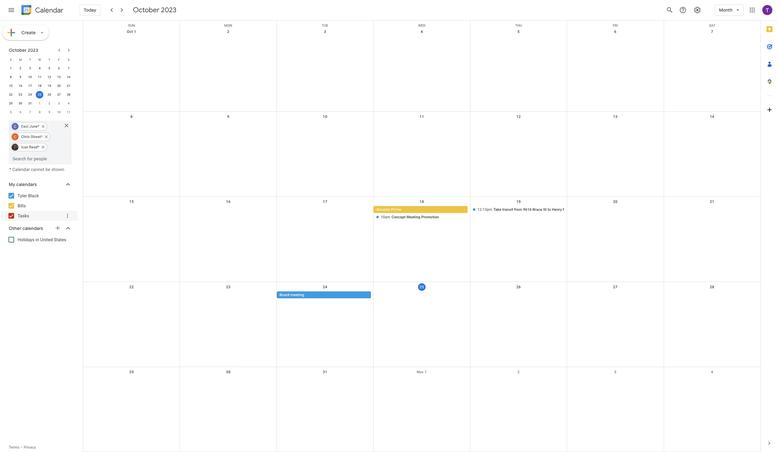 Task type: vqa. For each thing, say whether or not it's contained in the screenshot.
"18" element
yes



Task type: describe. For each thing, give the bounding box(es) containing it.
fri
[[613, 24, 618, 28]]

13 for sun
[[613, 115, 618, 119]]

31 for 1
[[28, 102, 32, 105]]

today
[[84, 7, 96, 13]]

1 vertical spatial 23
[[226, 285, 231, 289]]

6 for oct 1
[[614, 30, 616, 34]]

transit
[[502, 208, 513, 212]]

mon
[[224, 24, 232, 28]]

20 element
[[55, 82, 63, 90]]

27 element
[[55, 91, 63, 99]]

25 inside 25, today element
[[38, 93, 41, 96]]

15 inside october 2023 grid
[[9, 84, 13, 88]]

27 inside october 2023 grid
[[57, 93, 61, 96]]

1 vertical spatial 2023
[[28, 47, 38, 53]]

thu
[[515, 24, 522, 28]]

5 for 1
[[48, 67, 50, 70]]

13 for october 2023
[[57, 75, 61, 79]]

wed
[[418, 24, 425, 28]]

1 up 15 element
[[10, 67, 12, 70]]

8 for october 2023
[[10, 75, 12, 79]]

1 t from the left
[[29, 58, 31, 61]]

1 vertical spatial 15
[[129, 200, 134, 204]]

12 for sun
[[516, 115, 521, 119]]

november 1 element
[[36, 100, 43, 107]]

selected people list box
[[9, 121, 62, 153]]

11 for sun
[[420, 115, 424, 119]]

19 element
[[46, 82, 53, 90]]

21 element
[[65, 82, 72, 90]]

14 for october 2023
[[67, 75, 70, 79]]

21 inside october 2023 grid
[[67, 84, 70, 88]]

main drawer image
[[8, 6, 15, 14]]

tasks list item
[[1, 211, 78, 221]]

* for ican read, selected "option"
[[38, 145, 39, 149]]

my calendars list
[[1, 191, 78, 221]]

in
[[36, 237, 39, 242]]

13 element
[[55, 73, 63, 81]]

* up my
[[9, 167, 11, 172]]

row containing oct 1
[[83, 27, 760, 112]]

privacy link
[[24, 445, 36, 450]]

30 for 1
[[19, 102, 22, 105]]

22 element
[[7, 91, 15, 99]]

16 inside october 2023 grid
[[19, 84, 22, 88]]

be
[[45, 167, 50, 172]]

brace
[[533, 208, 542, 212]]

amazon
[[376, 208, 390, 212]]

tyler
[[18, 193, 27, 198]]

row containing 1
[[6, 64, 73, 73]]

1 vertical spatial 22
[[129, 285, 134, 289]]

nov
[[417, 370, 424, 374]]

amazon prime
[[376, 208, 401, 212]]

* for chris street, selected option on the top left of the page
[[41, 135, 43, 139]]

2 t from the left
[[48, 58, 50, 61]]

cell containing amazon prime
[[373, 206, 470, 221]]

november 5 element
[[7, 109, 15, 116]]

10am
[[381, 215, 390, 220]]

holidays in united states
[[18, 237, 66, 242]]

1 horizontal spatial october
[[133, 6, 159, 14]]

promotion
[[421, 215, 439, 220]]

19 inside october 2023 grid
[[48, 84, 51, 88]]

0 vertical spatial calendar
[[35, 6, 63, 15]]

ceci june, selected option
[[10, 121, 48, 131]]

10 element
[[26, 73, 34, 81]]

tasks
[[18, 213, 29, 218]]

18 inside october 2023 grid
[[38, 84, 41, 88]]

1 horizontal spatial 19
[[516, 200, 521, 204]]

9616
[[523, 208, 532, 212]]

7 for 1
[[68, 67, 70, 70]]

henry
[[552, 208, 562, 212]]

0 horizontal spatial october
[[9, 47, 27, 53]]

board meeting
[[279, 293, 304, 297]]

to
[[548, 208, 551, 212]]

1 horizontal spatial 18
[[420, 200, 424, 204]]

5 for oct 1
[[517, 30, 520, 34]]

amazon prime button
[[373, 206, 468, 213]]

0 horizontal spatial 6
[[20, 110, 21, 114]]

tyler black
[[18, 193, 39, 198]]

29 element
[[7, 100, 15, 107]]

1 horizontal spatial 2023
[[161, 6, 176, 14]]

october 2023 grid
[[6, 55, 73, 117]]

10 inside november 10 element
[[57, 110, 61, 114]]

1 vertical spatial 17
[[323, 200, 327, 204]]

row containing 5
[[6, 108, 73, 117]]

12 element
[[46, 73, 53, 81]]

tue
[[322, 24, 328, 28]]

settings menu image
[[694, 6, 701, 14]]

terms link
[[9, 445, 19, 450]]

28 element
[[65, 91, 72, 99]]

1 vertical spatial 26
[[516, 285, 521, 289]]

17 element
[[26, 82, 34, 90]]

prime
[[391, 208, 401, 212]]

w
[[38, 58, 41, 61]]

12:13pm take transit from 9616 brace st to henry ford hospital
[[477, 208, 585, 212]]

31 for nov 1
[[323, 370, 327, 374]]

29 for nov 1
[[129, 370, 134, 374]]

1 s from the left
[[10, 58, 12, 61]]

st
[[543, 208, 547, 212]]

26 element
[[46, 91, 53, 99]]

nov 1
[[417, 370, 427, 374]]

month button
[[715, 3, 743, 18]]

9 for sun
[[227, 115, 229, 119]]

calendars for other calendars
[[22, 226, 43, 231]]

concept
[[391, 215, 406, 220]]

add other calendars image
[[55, 225, 61, 231]]

sat
[[709, 24, 715, 28]]

my
[[9, 182, 15, 187]]

my calendars
[[9, 182, 37, 187]]

black
[[28, 193, 39, 198]]

17 inside october 2023 grid
[[28, 84, 32, 88]]

row group containing 1
[[6, 64, 73, 117]]

15 element
[[7, 82, 15, 90]]

shown
[[51, 167, 64, 172]]

none search field containing * calendar cannot be shown
[[0, 118, 78, 172]]

states
[[54, 237, 66, 242]]

1 vertical spatial 16
[[226, 200, 231, 204]]



Task type: locate. For each thing, give the bounding box(es) containing it.
1 vertical spatial 24
[[323, 285, 327, 289]]

meeting
[[290, 293, 304, 297]]

s left m
[[10, 58, 12, 61]]

12 for october 2023
[[48, 75, 51, 79]]

1 vertical spatial 10
[[57, 110, 61, 114]]

13
[[57, 75, 61, 79], [613, 115, 618, 119]]

calendar
[[35, 6, 63, 15], [12, 167, 30, 172]]

0 vertical spatial 28
[[67, 93, 70, 96]]

* calendar cannot be shown
[[9, 167, 64, 172]]

7 down sat
[[711, 30, 713, 34]]

4
[[421, 30, 423, 34], [39, 67, 41, 70], [68, 102, 70, 105], [711, 370, 713, 374]]

united
[[40, 237, 53, 242]]

18
[[38, 84, 41, 88], [420, 200, 424, 204]]

grid
[[83, 20, 760, 452]]

20
[[57, 84, 61, 88], [613, 200, 618, 204]]

november 3 element
[[55, 100, 63, 107]]

calendar up my calendars
[[12, 167, 30, 172]]

* inside the "ceci june, selected" option
[[38, 124, 39, 129]]

31 inside october 2023 grid
[[28, 102, 32, 105]]

november 6 element
[[17, 109, 24, 116]]

1 horizontal spatial 22
[[129, 285, 134, 289]]

1 horizontal spatial 17
[[323, 200, 327, 204]]

1 vertical spatial october 2023
[[9, 47, 38, 53]]

calendars up in
[[22, 226, 43, 231]]

1 horizontal spatial 29
[[129, 370, 134, 374]]

hospital
[[571, 208, 585, 212]]

today button
[[80, 3, 100, 18]]

23 element
[[17, 91, 24, 99]]

oct 1
[[127, 30, 136, 34]]

1 horizontal spatial october 2023
[[133, 6, 176, 14]]

1 horizontal spatial 21
[[710, 200, 714, 204]]

24 element
[[26, 91, 34, 99]]

24 down 17 element
[[28, 93, 32, 96]]

0 horizontal spatial 22
[[9, 93, 13, 96]]

1 vertical spatial 9
[[48, 110, 50, 114]]

1 horizontal spatial calendar
[[35, 6, 63, 15]]

november 8 element
[[36, 109, 43, 116]]

30 inside october 2023 grid
[[19, 102, 22, 105]]

0 horizontal spatial 26
[[48, 93, 51, 96]]

19 down 12 "element"
[[48, 84, 51, 88]]

0 vertical spatial october 2023
[[133, 6, 176, 14]]

0 vertical spatial 26
[[48, 93, 51, 96]]

calendar up the create on the top
[[35, 6, 63, 15]]

None search field
[[0, 118, 78, 172]]

Search for people text field
[[13, 153, 68, 164]]

0 horizontal spatial 21
[[67, 84, 70, 88]]

1 horizontal spatial 16
[[226, 200, 231, 204]]

2 vertical spatial 8
[[130, 115, 133, 119]]

11 for october 2023
[[38, 75, 41, 79]]

october 2023 up m
[[9, 47, 38, 53]]

1 vertical spatial 7
[[68, 67, 70, 70]]

9 for october 2023
[[20, 75, 21, 79]]

* for the "ceci june, selected" option
[[38, 124, 39, 129]]

calendars for my calendars
[[16, 182, 37, 187]]

1 horizontal spatial 13
[[613, 115, 618, 119]]

13 inside october 2023 grid
[[57, 75, 61, 79]]

my calendars button
[[1, 180, 78, 190]]

cell
[[83, 206, 180, 221], [277, 206, 373, 221], [373, 206, 470, 221], [83, 291, 180, 299], [180, 291, 277, 299], [373, 291, 470, 299], [470, 291, 567, 299], [664, 291, 760, 299]]

* inside chris street, selected option
[[41, 135, 43, 139]]

1 horizontal spatial 6
[[58, 67, 60, 70]]

november 7 element
[[26, 109, 34, 116]]

7 inside november 7 element
[[29, 110, 31, 114]]

11 inside the november 11 element
[[67, 110, 70, 114]]

26
[[48, 93, 51, 96], [516, 285, 521, 289]]

2 vertical spatial 11
[[420, 115, 424, 119]]

0 vertical spatial 31
[[28, 102, 32, 105]]

0 vertical spatial 25
[[38, 93, 41, 96]]

9 inside november 9 element
[[48, 110, 50, 114]]

30 element
[[17, 100, 24, 107]]

6
[[614, 30, 616, 34], [58, 67, 60, 70], [20, 110, 21, 114]]

0 vertical spatial 19
[[48, 84, 51, 88]]

25 cell
[[35, 90, 45, 99]]

1 vertical spatial 12
[[516, 115, 521, 119]]

* up search for people 'text box'
[[38, 145, 39, 149]]

october 2023 up sun
[[133, 6, 176, 14]]

november 4 element
[[65, 100, 72, 107]]

board meeting button
[[277, 291, 371, 298]]

19
[[48, 84, 51, 88], [516, 200, 521, 204]]

row containing sun
[[83, 20, 760, 28]]

1 vertical spatial calendar
[[12, 167, 30, 172]]

t
[[29, 58, 31, 61], [48, 58, 50, 61]]

1 vertical spatial 28
[[710, 285, 714, 289]]

7 up the 14 element
[[68, 67, 70, 70]]

1 vertical spatial calendars
[[22, 226, 43, 231]]

26 inside october 2023 grid
[[48, 93, 51, 96]]

0 horizontal spatial 2023
[[28, 47, 38, 53]]

1 horizontal spatial 30
[[226, 370, 231, 374]]

other calendars button
[[1, 223, 78, 233]]

2
[[227, 30, 229, 34], [20, 67, 21, 70], [48, 102, 50, 105], [517, 370, 520, 374]]

0 horizontal spatial t
[[29, 58, 31, 61]]

s right f
[[68, 58, 70, 61]]

29 inside grid
[[129, 370, 134, 374]]

3
[[324, 30, 326, 34], [29, 67, 31, 70], [58, 102, 60, 105], [614, 370, 616, 374]]

privacy
[[24, 445, 36, 450]]

23
[[19, 93, 22, 96], [226, 285, 231, 289]]

12
[[48, 75, 51, 79], [516, 115, 521, 119]]

0 vertical spatial 6
[[614, 30, 616, 34]]

–
[[20, 445, 23, 450]]

23 inside grid
[[19, 93, 22, 96]]

tab list
[[761, 20, 778, 435]]

october
[[133, 6, 159, 14], [9, 47, 27, 53]]

0 vertical spatial 11
[[38, 75, 41, 79]]

11 element
[[36, 73, 43, 81]]

1 down 25, today element
[[39, 102, 41, 105]]

bills
[[18, 203, 26, 208]]

10 inside 10 element
[[28, 75, 32, 79]]

24 inside 24 element
[[28, 93, 32, 96]]

0 vertical spatial 13
[[57, 75, 61, 79]]

november 11 element
[[65, 109, 72, 116]]

0 horizontal spatial 5
[[10, 110, 12, 114]]

0 vertical spatial 14
[[67, 75, 70, 79]]

2 vertical spatial 7
[[29, 110, 31, 114]]

12 inside "element"
[[48, 75, 51, 79]]

28 inside october 2023 grid
[[67, 93, 70, 96]]

0 vertical spatial 8
[[10, 75, 12, 79]]

1 horizontal spatial 24
[[323, 285, 327, 289]]

0 horizontal spatial 28
[[67, 93, 70, 96]]

18 down 11 element
[[38, 84, 41, 88]]

8 inside 'november 8' element
[[39, 110, 41, 114]]

1 horizontal spatial 9
[[48, 110, 50, 114]]

17
[[28, 84, 32, 88], [323, 200, 327, 204]]

other
[[9, 226, 21, 231]]

1 horizontal spatial 14
[[710, 115, 714, 119]]

7 for oct 1
[[711, 30, 713, 34]]

14 element
[[65, 73, 72, 81]]

0 horizontal spatial 30
[[19, 102, 22, 105]]

row containing s
[[6, 55, 73, 64]]

calendars inside dropdown button
[[22, 226, 43, 231]]

5 down thu
[[517, 30, 520, 34]]

take
[[493, 208, 501, 212]]

chris street, selected option
[[10, 132, 51, 142]]

29 for 1
[[9, 102, 13, 105]]

0 horizontal spatial 25
[[38, 93, 41, 96]]

1 horizontal spatial 20
[[613, 200, 618, 204]]

sun
[[128, 24, 135, 28]]

row
[[83, 20, 760, 28], [83, 27, 760, 112], [6, 55, 73, 64], [6, 64, 73, 73], [6, 73, 73, 82], [6, 82, 73, 90], [6, 90, 73, 99], [6, 99, 73, 108], [6, 108, 73, 117], [83, 112, 760, 197], [83, 197, 760, 282], [83, 282, 760, 367], [83, 367, 760, 452]]

2 horizontal spatial 5
[[517, 30, 520, 34]]

november 2 element
[[46, 100, 53, 107]]

0 horizontal spatial 23
[[19, 93, 22, 96]]

ican read, selected option
[[10, 142, 47, 152]]

24
[[28, 93, 32, 96], [323, 285, 327, 289]]

0 horizontal spatial 19
[[48, 84, 51, 88]]

11 inside 11 element
[[38, 75, 41, 79]]

22 inside 22 element
[[9, 93, 13, 96]]

10am concept meeting promotion
[[381, 215, 439, 220]]

1 vertical spatial 8
[[39, 110, 41, 114]]

0 vertical spatial 20
[[57, 84, 61, 88]]

1 vertical spatial 14
[[710, 115, 714, 119]]

1 horizontal spatial 27
[[613, 285, 618, 289]]

15
[[9, 84, 13, 88], [129, 200, 134, 204]]

calendar element
[[20, 4, 63, 18]]

24 up 'board meeting' button
[[323, 285, 327, 289]]

16
[[19, 84, 22, 88], [226, 200, 231, 204]]

calendars inside 'dropdown button'
[[16, 182, 37, 187]]

create
[[21, 30, 36, 35]]

27
[[57, 93, 61, 96], [613, 285, 618, 289]]

* up chris street, selected option on the top left of the page
[[38, 124, 39, 129]]

1 vertical spatial 19
[[516, 200, 521, 204]]

0 horizontal spatial october 2023
[[9, 47, 38, 53]]

0 horizontal spatial 11
[[38, 75, 41, 79]]

7 down 31 element
[[29, 110, 31, 114]]

ford
[[563, 208, 570, 212]]

6 down 30 element
[[20, 110, 21, 114]]

5 down "29" element
[[10, 110, 12, 114]]

21
[[67, 84, 70, 88], [710, 200, 714, 204]]

0 horizontal spatial 27
[[57, 93, 61, 96]]

2 horizontal spatial 6
[[614, 30, 616, 34]]

0 vertical spatial 22
[[9, 93, 13, 96]]

8 for sun
[[130, 115, 133, 119]]

0 horizontal spatial 16
[[19, 84, 22, 88]]

29
[[9, 102, 13, 105], [129, 370, 134, 374]]

7
[[711, 30, 713, 34], [68, 67, 70, 70], [29, 110, 31, 114]]

0 vertical spatial 12
[[48, 75, 51, 79]]

row group
[[6, 64, 73, 117]]

16 element
[[17, 82, 24, 90]]

1 vertical spatial 31
[[323, 370, 327, 374]]

t left w
[[29, 58, 31, 61]]

31 element
[[26, 100, 34, 107]]

29 inside 'row group'
[[9, 102, 13, 105]]

1 vertical spatial october
[[9, 47, 27, 53]]

s
[[10, 58, 12, 61], [68, 58, 70, 61]]

1 horizontal spatial 10
[[57, 110, 61, 114]]

0 horizontal spatial s
[[10, 58, 12, 61]]

calendars
[[16, 182, 37, 187], [22, 226, 43, 231]]

* inside ican read, selected "option"
[[38, 145, 39, 149]]

25, today element
[[36, 91, 43, 99]]

0 vertical spatial 29
[[9, 102, 13, 105]]

30 for nov 1
[[226, 370, 231, 374]]

1 horizontal spatial 15
[[129, 200, 134, 204]]

14 inside the 14 element
[[67, 75, 70, 79]]

other calendars
[[9, 226, 43, 231]]

calendar inside "search box"
[[12, 167, 30, 172]]

grid containing oct 1
[[83, 20, 760, 452]]

5 inside november 5 element
[[10, 110, 12, 114]]

1 horizontal spatial 8
[[39, 110, 41, 114]]

0 vertical spatial 23
[[19, 93, 22, 96]]

1 horizontal spatial 23
[[226, 285, 231, 289]]

november 9 element
[[46, 109, 53, 116]]

0 vertical spatial 7
[[711, 30, 713, 34]]

5
[[517, 30, 520, 34], [48, 67, 50, 70], [10, 110, 12, 114]]

meeting
[[406, 215, 420, 220]]

18 element
[[36, 82, 43, 90]]

31
[[28, 102, 32, 105], [323, 370, 327, 374]]

1 vertical spatial 13
[[613, 115, 618, 119]]

1 horizontal spatial 31
[[323, 370, 327, 374]]

14 for sun
[[710, 115, 714, 119]]

1
[[134, 30, 136, 34], [10, 67, 12, 70], [39, 102, 41, 105], [425, 370, 427, 374]]

1 vertical spatial 25
[[420, 285, 424, 289]]

month
[[719, 7, 733, 13]]

october up sun
[[133, 6, 159, 14]]

terms – privacy
[[9, 445, 36, 450]]

6 down f
[[58, 67, 60, 70]]

october 2023
[[133, 6, 176, 14], [9, 47, 38, 53]]

holidays
[[18, 237, 35, 242]]

5 up 12 "element"
[[48, 67, 50, 70]]

cannot
[[31, 167, 44, 172]]

1 vertical spatial 29
[[129, 370, 134, 374]]

2 horizontal spatial 7
[[711, 30, 713, 34]]

10 for october 2023
[[28, 75, 32, 79]]

2 s from the left
[[68, 58, 70, 61]]

0 vertical spatial 10
[[28, 75, 32, 79]]

1 horizontal spatial 26
[[516, 285, 521, 289]]

oct
[[127, 30, 133, 34]]

november 10 element
[[55, 109, 63, 116]]

9
[[20, 75, 21, 79], [48, 110, 50, 114], [227, 115, 229, 119]]

10 for sun
[[323, 115, 327, 119]]

6 down fri
[[614, 30, 616, 34]]

22
[[9, 93, 13, 96], [129, 285, 134, 289]]

12:13pm
[[477, 208, 492, 212]]

calendar heading
[[34, 6, 63, 15]]

terms
[[9, 445, 19, 450]]

2 horizontal spatial 10
[[323, 115, 327, 119]]

2023
[[161, 6, 176, 14], [28, 47, 38, 53]]

1 vertical spatial 30
[[226, 370, 231, 374]]

f
[[58, 58, 60, 61]]

2 horizontal spatial 8
[[130, 115, 133, 119]]

1 right oct
[[134, 30, 136, 34]]

t left f
[[48, 58, 50, 61]]

0 horizontal spatial 13
[[57, 75, 61, 79]]

1 right the nov
[[425, 370, 427, 374]]

0 vertical spatial 18
[[38, 84, 41, 88]]

board
[[279, 293, 289, 297]]

*
[[38, 124, 39, 129], [41, 135, 43, 139], [38, 145, 39, 149], [9, 167, 11, 172]]

* down the "ceci june, selected" option
[[41, 135, 43, 139]]

20 inside grid
[[57, 84, 61, 88]]

1 horizontal spatial 5
[[48, 67, 50, 70]]

19 up from on the right top of page
[[516, 200, 521, 204]]

october up m
[[9, 47, 27, 53]]

m
[[19, 58, 22, 61]]

0 horizontal spatial 18
[[38, 84, 41, 88]]

8
[[10, 75, 12, 79], [39, 110, 41, 114], [130, 115, 133, 119]]

6 for 1
[[58, 67, 60, 70]]

1 vertical spatial 21
[[710, 200, 714, 204]]

18 up amazon prime button
[[420, 200, 424, 204]]

0 horizontal spatial calendar
[[12, 167, 30, 172]]

30
[[19, 102, 22, 105], [226, 370, 231, 374]]

create button
[[3, 25, 49, 40]]

calendars up tyler black
[[16, 182, 37, 187]]

0 horizontal spatial 9
[[20, 75, 21, 79]]

2 horizontal spatial 9
[[227, 115, 229, 119]]

1 horizontal spatial 28
[[710, 285, 714, 289]]

11
[[38, 75, 41, 79], [67, 110, 70, 114], [420, 115, 424, 119]]

from
[[514, 208, 522, 212]]

1 horizontal spatial 25
[[420, 285, 424, 289]]

0 vertical spatial october
[[133, 6, 159, 14]]



